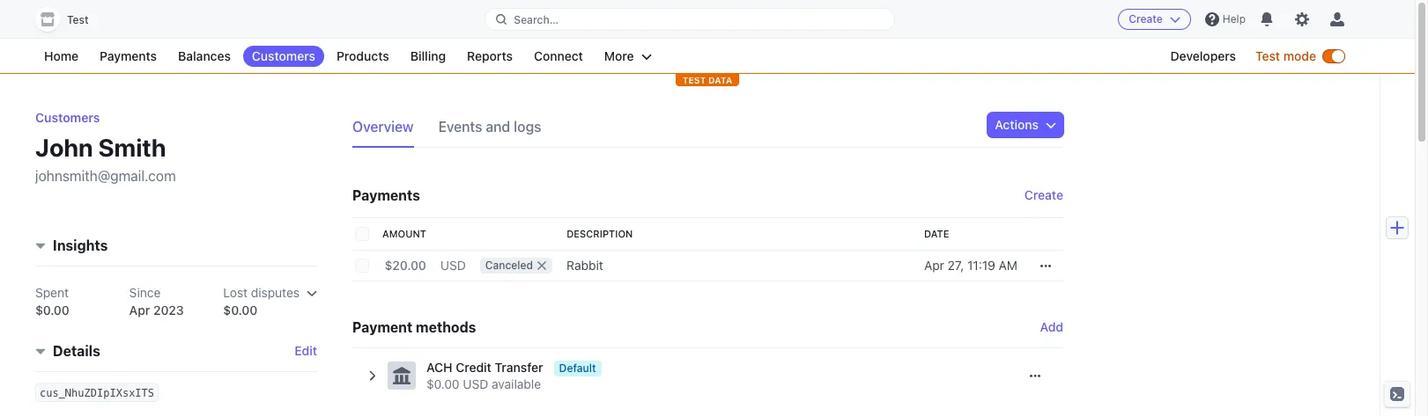 Task type: describe. For each thing, give the bounding box(es) containing it.
search…
[[514, 13, 559, 26]]

events
[[438, 119, 482, 135]]

11:19
[[967, 258, 995, 273]]

edit
[[295, 344, 317, 359]]

overview
[[352, 119, 414, 135]]

$20.00 link
[[375, 250, 433, 282]]

events and logs
[[438, 119, 541, 135]]

create inside button
[[1129, 12, 1163, 26]]

1 horizontal spatial customers link
[[243, 46, 324, 67]]

home
[[44, 48, 78, 63]]

balances link
[[169, 46, 240, 67]]

cus_nhuzdipixsxits
[[40, 388, 154, 400]]

Search… search field
[[486, 8, 894, 30]]

0 horizontal spatial $0.00
[[35, 304, 69, 318]]

actions button
[[988, 113, 1063, 137]]

help button
[[1198, 5, 1253, 33]]

help
[[1223, 12, 1246, 26]]

overview button
[[352, 113, 424, 148]]

reports link
[[458, 46, 522, 67]]

more button
[[595, 46, 661, 67]]

reports
[[467, 48, 513, 63]]

edit button
[[295, 343, 317, 361]]

details button
[[28, 334, 100, 363]]

events and logs button
[[438, 113, 552, 148]]

test data
[[683, 75, 733, 85]]

credit
[[456, 360, 492, 375]]

developers link
[[1162, 46, 1245, 67]]

logs
[[514, 119, 541, 135]]

add button
[[1040, 319, 1063, 337]]

1 vertical spatial usd
[[463, 377, 488, 392]]

canceled
[[485, 259, 533, 272]]

test for test
[[67, 13, 89, 26]]

1 horizontal spatial create button
[[1118, 9, 1191, 30]]

home link
[[35, 46, 87, 67]]

ach credit transfer
[[426, 360, 543, 375]]

apr 27, 11:19 am link
[[917, 250, 1025, 282]]

insights
[[53, 238, 108, 254]]

spent $0.00
[[35, 286, 69, 318]]

billing link
[[402, 46, 455, 67]]

insights button
[[28, 229, 108, 257]]

apr inside since apr 2023
[[129, 304, 150, 318]]

apr inside 'link'
[[924, 258, 944, 273]]

tab list containing overview
[[352, 113, 566, 148]]

actions
[[995, 117, 1039, 132]]

svg image
[[1046, 120, 1056, 130]]

27,
[[948, 258, 964, 273]]

balances
[[178, 48, 231, 63]]

mode
[[1284, 48, 1316, 63]]

disputes
[[251, 286, 300, 301]]

test
[[683, 75, 706, 85]]

more
[[604, 48, 634, 63]]

available
[[492, 377, 541, 392]]

transfer
[[495, 360, 543, 375]]

customers for customers
[[252, 48, 315, 63]]



Task type: vqa. For each thing, say whether or not it's contained in the screenshot.
Canceled link
yes



Task type: locate. For each thing, give the bounding box(es) containing it.
customers left products
[[252, 48, 315, 63]]

0 horizontal spatial create
[[1025, 188, 1063, 203]]

test left mode
[[1256, 48, 1280, 63]]

test button
[[35, 7, 106, 32]]

payments link
[[91, 46, 166, 67]]

since
[[129, 286, 161, 301]]

0 vertical spatial customers link
[[243, 46, 324, 67]]

customers inside customers link
[[252, 48, 315, 63]]

add
[[1040, 320, 1063, 335]]

1 horizontal spatial apr
[[924, 258, 944, 273]]

lost
[[223, 286, 248, 301]]

usd
[[440, 258, 466, 273], [463, 377, 488, 392]]

payments
[[100, 48, 157, 63], [352, 188, 420, 204]]

rabbit link
[[560, 250, 917, 282]]

1 horizontal spatial $0.00
[[223, 304, 257, 318]]

1 horizontal spatial payments
[[352, 188, 420, 204]]

0 horizontal spatial test
[[67, 13, 89, 26]]

test mode
[[1256, 48, 1316, 63]]

apr left 27,
[[924, 258, 944, 273]]

apr
[[924, 258, 944, 273], [129, 304, 150, 318]]

$0.00 down ach
[[426, 377, 460, 392]]

1 vertical spatial customers
[[35, 110, 100, 125]]

$0.00 down spent
[[35, 304, 69, 318]]

customers link up john
[[35, 110, 100, 125]]

customers for customers john smith johnsmith@gmail.com
[[35, 110, 100, 125]]

0 horizontal spatial create button
[[1025, 183, 1063, 208]]

1 vertical spatial payments
[[352, 188, 420, 204]]

since apr 2023
[[129, 286, 184, 318]]

0 vertical spatial payments
[[100, 48, 157, 63]]

test
[[67, 13, 89, 26], [1256, 48, 1280, 63]]

$0.00
[[35, 304, 69, 318], [223, 304, 257, 318], [426, 377, 460, 392]]

spent
[[35, 286, 69, 301]]

usd inside usd link
[[440, 258, 466, 273]]

lost disputes
[[223, 286, 300, 301]]

$0.00 for $0.00
[[223, 304, 257, 318]]

Search… text field
[[486, 8, 894, 30]]

0 vertical spatial create
[[1129, 12, 1163, 26]]

0 vertical spatial create button
[[1118, 9, 1191, 30]]

1 vertical spatial create button
[[1025, 183, 1063, 208]]

0 horizontal spatial customers
[[35, 110, 100, 125]]

0 horizontal spatial customers link
[[35, 110, 100, 125]]

payment methods
[[352, 320, 476, 336]]

smith
[[98, 133, 166, 162]]

0 vertical spatial customers
[[252, 48, 315, 63]]

0 vertical spatial usd
[[440, 258, 466, 273]]

apr 27, 11:19 am
[[924, 258, 1018, 273]]

1 vertical spatial customers link
[[35, 110, 100, 125]]

customers john smith johnsmith@gmail.com
[[35, 110, 176, 184]]

date
[[924, 228, 949, 240]]

svg image
[[1041, 261, 1051, 272]]

data
[[708, 75, 733, 85]]

test up home
[[67, 13, 89, 26]]

payments up amount
[[352, 188, 420, 204]]

john
[[35, 133, 93, 162]]

create
[[1129, 12, 1163, 26], [1025, 188, 1063, 203]]

methods
[[416, 320, 476, 336]]

create up developers link
[[1129, 12, 1163, 26]]

1 horizontal spatial test
[[1256, 48, 1280, 63]]

details
[[53, 344, 100, 360]]

products link
[[328, 46, 398, 67]]

1 horizontal spatial customers
[[252, 48, 315, 63]]

payment
[[352, 320, 413, 336]]

customers link
[[243, 46, 324, 67], [35, 110, 100, 125]]

test for test mode
[[1256, 48, 1280, 63]]

create down svg image
[[1025, 188, 1063, 203]]

amount
[[382, 228, 426, 240]]

am
[[999, 258, 1018, 273]]

cus_nhuzdipixsxits button
[[40, 385, 154, 402]]

rabbit
[[567, 258, 603, 273]]

tab list
[[352, 113, 566, 148]]

create button down svg image
[[1025, 183, 1063, 208]]

$0.00 for $0.00 usd available
[[426, 377, 460, 392]]

0 horizontal spatial payments
[[100, 48, 157, 63]]

0 horizontal spatial apr
[[129, 304, 150, 318]]

default
[[559, 362, 596, 375]]

usd link
[[433, 250, 473, 282]]

create button up developers in the right of the page
[[1118, 9, 1191, 30]]

1 horizontal spatial create
[[1129, 12, 1163, 26]]

customers link left products link on the top left of page
[[243, 46, 324, 67]]

description
[[567, 228, 633, 240]]

2 horizontal spatial $0.00
[[426, 377, 460, 392]]

billing
[[410, 48, 446, 63]]

and
[[486, 119, 510, 135]]

customers up john
[[35, 110, 100, 125]]

1 vertical spatial apr
[[129, 304, 150, 318]]

$0.00 usd available
[[426, 377, 541, 392]]

2023
[[153, 304, 184, 318]]

1 vertical spatial test
[[1256, 48, 1280, 63]]

canceled link
[[473, 250, 560, 282]]

customers inside customers john smith johnsmith@gmail.com
[[35, 110, 100, 125]]

usd right $20.00
[[440, 258, 466, 273]]

ach
[[426, 360, 453, 375]]

products
[[337, 48, 389, 63]]

test inside test button
[[67, 13, 89, 26]]

developers
[[1171, 48, 1236, 63]]

$20.00
[[385, 258, 426, 273]]

connect
[[534, 48, 583, 63]]

connect link
[[525, 46, 592, 67]]

customers
[[252, 48, 315, 63], [35, 110, 100, 125]]

0 vertical spatial apr
[[924, 258, 944, 273]]

johnsmith@gmail.com
[[35, 168, 176, 184]]

$0.00 down "lost"
[[223, 304, 257, 318]]

1 vertical spatial create
[[1025, 188, 1063, 203]]

apr down since
[[129, 304, 150, 318]]

payments right home
[[100, 48, 157, 63]]

usd down "credit"
[[463, 377, 488, 392]]

0 vertical spatial test
[[67, 13, 89, 26]]

create button
[[1118, 9, 1191, 30], [1025, 183, 1063, 208]]



